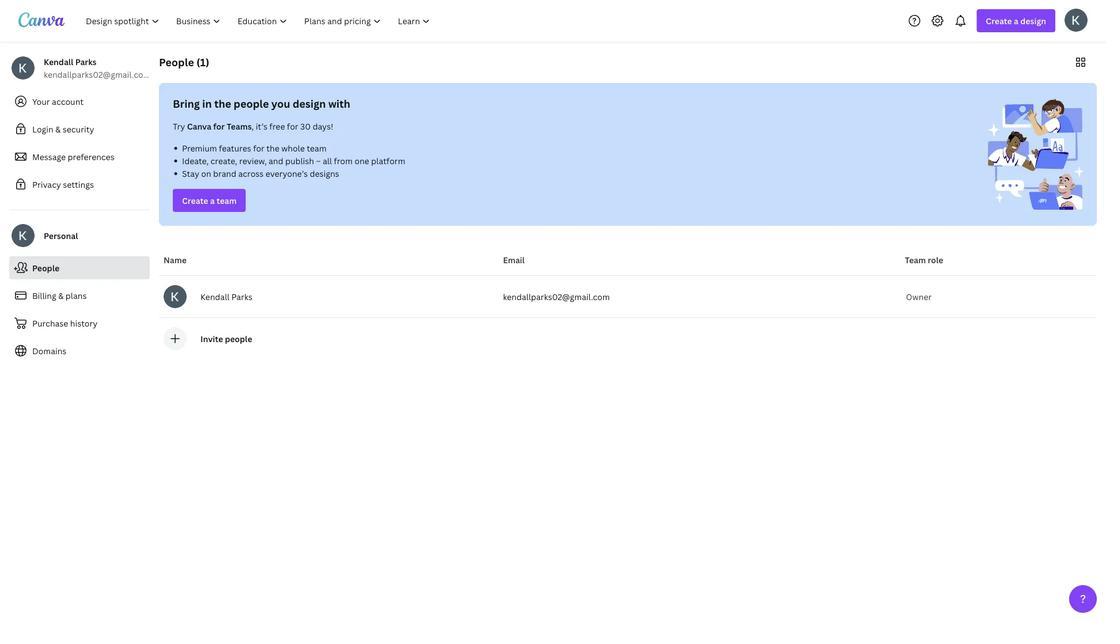 Task type: describe. For each thing, give the bounding box(es) containing it.
create a team
[[182, 195, 237, 206]]

parks for kendall parks
[[232, 291, 253, 302]]

personal
[[44, 230, 78, 241]]

on
[[201, 168, 211, 179]]

,
[[252, 121, 254, 132]]

name
[[164, 255, 187, 265]]

kendall for kendall parks kendallparks02@gmail.com
[[44, 56, 73, 67]]

message preferences link
[[9, 145, 150, 168]]

owner
[[907, 291, 932, 302]]

people for people (1)
[[159, 55, 194, 69]]

invite people button
[[201, 333, 252, 344]]

create a design
[[987, 15, 1047, 26]]

team inside button
[[217, 195, 237, 206]]

create,
[[211, 155, 237, 166]]

team
[[906, 255, 926, 265]]

login & security
[[32, 124, 94, 135]]

across
[[238, 168, 264, 179]]

people link
[[9, 257, 150, 280]]

try
[[173, 121, 185, 132]]

your account
[[32, 96, 84, 107]]

premium features for the whole team ideate, create, review, and publish – all from one platform stay on brand across everyone's designs
[[182, 143, 406, 179]]

kendall for kendall parks
[[201, 291, 230, 302]]

kendall parks button
[[164, 285, 494, 308]]

all
[[323, 155, 332, 166]]

account
[[52, 96, 84, 107]]

kendall parks image
[[1065, 9, 1088, 32]]

invite people
[[201, 333, 252, 344]]

create for create a team
[[182, 195, 208, 206]]

you
[[271, 97, 290, 111]]

people for people
[[32, 263, 59, 274]]

1 vertical spatial people
[[225, 333, 252, 344]]

–
[[316, 155, 321, 166]]

purchase
[[32, 318, 68, 329]]

login
[[32, 124, 53, 135]]

invite
[[201, 333, 223, 344]]

plans
[[66, 290, 87, 301]]

2 horizontal spatial for
[[287, 121, 299, 132]]

domains
[[32, 346, 66, 357]]

review,
[[239, 155, 267, 166]]

your
[[32, 96, 50, 107]]

billing & plans link
[[9, 284, 150, 307]]

people (1)
[[159, 55, 209, 69]]

message preferences
[[32, 151, 115, 162]]

create a team button
[[173, 189, 246, 212]]

designs
[[310, 168, 339, 179]]

create a design button
[[977, 9, 1056, 32]]

privacy settings
[[32, 179, 94, 190]]

security
[[63, 124, 94, 135]]

0 vertical spatial people
[[234, 97, 269, 111]]

1 horizontal spatial kendallparks02@gmail.com
[[503, 291, 610, 302]]

with
[[329, 97, 351, 111]]

one
[[355, 155, 369, 166]]

30
[[301, 121, 311, 132]]

and
[[269, 155, 283, 166]]

free
[[270, 121, 285, 132]]

kendall parks kendallparks02@gmail.com
[[44, 56, 151, 80]]



Task type: vqa. For each thing, say whether or not it's contained in the screenshot.
Christmas at bottom
no



Task type: locate. For each thing, give the bounding box(es) containing it.
people left (1)
[[159, 55, 194, 69]]

1 horizontal spatial create
[[987, 15, 1013, 26]]

0 vertical spatial parks
[[75, 56, 97, 67]]

list containing premium features for the whole team
[[173, 142, 619, 180]]

0 horizontal spatial for
[[213, 121, 225, 132]]

1 horizontal spatial team
[[307, 143, 327, 154]]

1 vertical spatial create
[[182, 195, 208, 206]]

login & security link
[[9, 118, 150, 141]]

privacy
[[32, 179, 61, 190]]

& right "login"
[[55, 124, 61, 135]]

a for design
[[1015, 15, 1019, 26]]

& for billing
[[58, 290, 64, 301]]

design
[[1021, 15, 1047, 26], [293, 97, 326, 111]]

parks
[[75, 56, 97, 67], [232, 291, 253, 302]]

a for team
[[210, 195, 215, 206]]

top level navigation element
[[78, 9, 440, 32]]

in
[[202, 97, 212, 111]]

team up the –
[[307, 143, 327, 154]]

stay
[[182, 168, 199, 179]]

team down brand
[[217, 195, 237, 206]]

0 horizontal spatial people
[[32, 263, 59, 274]]

purchase history link
[[9, 312, 150, 335]]

kendall up invite
[[201, 291, 230, 302]]

0 vertical spatial people
[[159, 55, 194, 69]]

bring
[[173, 97, 200, 111]]

1 horizontal spatial the
[[267, 143, 280, 154]]

message
[[32, 151, 66, 162]]

create inside button
[[182, 195, 208, 206]]

features
[[219, 143, 251, 154]]

team role
[[906, 255, 944, 265]]

owner button
[[906, 285, 938, 308]]

the up and
[[267, 143, 280, 154]]

1 vertical spatial people
[[32, 263, 59, 274]]

a inside dropdown button
[[1015, 15, 1019, 26]]

people
[[159, 55, 194, 69], [32, 263, 59, 274]]

bring in the people you design with
[[173, 97, 351, 111]]

kendallparks02@gmail.com down email
[[503, 291, 610, 302]]

(1)
[[197, 55, 209, 69]]

0 vertical spatial the
[[214, 97, 231, 111]]

kendallparks02@gmail.com up your account link
[[44, 69, 151, 80]]

billing
[[32, 290, 56, 301]]

privacy settings link
[[9, 173, 150, 196]]

&
[[55, 124, 61, 135], [58, 290, 64, 301]]

canva
[[187, 121, 212, 132]]

team
[[307, 143, 327, 154], [217, 195, 237, 206]]

0 horizontal spatial parks
[[75, 56, 97, 67]]

days!
[[313, 121, 334, 132]]

people right invite
[[225, 333, 252, 344]]

for left 30
[[287, 121, 299, 132]]

the inside premium features for the whole team ideate, create, review, and publish – all from one platform stay on brand across everyone's designs
[[267, 143, 280, 154]]

a inside button
[[210, 195, 215, 206]]

1 horizontal spatial design
[[1021, 15, 1047, 26]]

teams
[[227, 121, 252, 132]]

for for the
[[253, 143, 265, 154]]

1 vertical spatial &
[[58, 290, 64, 301]]

domains link
[[9, 340, 150, 363]]

for
[[213, 121, 225, 132], [287, 121, 299, 132], [253, 143, 265, 154]]

0 horizontal spatial kendall
[[44, 56, 73, 67]]

role
[[928, 255, 944, 265]]

parks for kendall parks kendallparks02@gmail.com
[[75, 56, 97, 67]]

for inside premium features for the whole team ideate, create, review, and publish – all from one platform stay on brand across everyone's designs
[[253, 143, 265, 154]]

& for login
[[55, 124, 61, 135]]

parks up invite people at the left bottom of the page
[[232, 291, 253, 302]]

publish
[[285, 155, 314, 166]]

preferences
[[68, 151, 115, 162]]

kendall up your account
[[44, 56, 73, 67]]

ideate,
[[182, 155, 209, 166]]

0 vertical spatial team
[[307, 143, 327, 154]]

list
[[173, 142, 619, 180]]

0 vertical spatial create
[[987, 15, 1013, 26]]

parks inside kendall parks kendallparks02@gmail.com
[[75, 56, 97, 67]]

the
[[214, 97, 231, 111], [267, 143, 280, 154]]

premium
[[182, 143, 217, 154]]

0 horizontal spatial design
[[293, 97, 326, 111]]

1 vertical spatial kendallparks02@gmail.com
[[503, 291, 610, 302]]

people up the billing
[[32, 263, 59, 274]]

0 horizontal spatial team
[[217, 195, 237, 206]]

1 horizontal spatial parks
[[232, 291, 253, 302]]

design inside dropdown button
[[1021, 15, 1047, 26]]

0 vertical spatial &
[[55, 124, 61, 135]]

parks inside button
[[232, 291, 253, 302]]

0 vertical spatial design
[[1021, 15, 1047, 26]]

kendall
[[44, 56, 73, 67], [201, 291, 230, 302]]

settings
[[63, 179, 94, 190]]

create for create a design
[[987, 15, 1013, 26]]

brand
[[213, 168, 237, 179]]

a
[[1015, 15, 1019, 26], [210, 195, 215, 206]]

for right canva
[[213, 121, 225, 132]]

platform
[[371, 155, 406, 166]]

1 vertical spatial parks
[[232, 291, 253, 302]]

kendall inside kendall parks kendallparks02@gmail.com
[[44, 56, 73, 67]]

1 horizontal spatial a
[[1015, 15, 1019, 26]]

the right in
[[214, 97, 231, 111]]

design up 30
[[293, 97, 326, 111]]

0 vertical spatial a
[[1015, 15, 1019, 26]]

& left plans
[[58, 290, 64, 301]]

1 horizontal spatial for
[[253, 143, 265, 154]]

create inside dropdown button
[[987, 15, 1013, 26]]

0 vertical spatial kendallparks02@gmail.com
[[44, 69, 151, 80]]

your account link
[[9, 90, 150, 113]]

0 horizontal spatial the
[[214, 97, 231, 111]]

parks up your account link
[[75, 56, 97, 67]]

1 vertical spatial the
[[267, 143, 280, 154]]

1 horizontal spatial people
[[159, 55, 194, 69]]

team inside premium features for the whole team ideate, create, review, and publish – all from one platform stay on brand across everyone's designs
[[307, 143, 327, 154]]

0 horizontal spatial create
[[182, 195, 208, 206]]

people inside people link
[[32, 263, 59, 274]]

0 vertical spatial kendall
[[44, 56, 73, 67]]

1 vertical spatial team
[[217, 195, 237, 206]]

everyone's
[[266, 168, 308, 179]]

history
[[70, 318, 98, 329]]

billing & plans
[[32, 290, 87, 301]]

from
[[334, 155, 353, 166]]

0 horizontal spatial kendallparks02@gmail.com
[[44, 69, 151, 80]]

it's
[[256, 121, 268, 132]]

kendallparks02@gmail.com
[[44, 69, 151, 80], [503, 291, 610, 302]]

create
[[987, 15, 1013, 26], [182, 195, 208, 206]]

1 vertical spatial a
[[210, 195, 215, 206]]

0 horizontal spatial a
[[210, 195, 215, 206]]

email
[[503, 255, 525, 265]]

kendall parks
[[201, 291, 253, 302]]

design left kendall parks icon
[[1021, 15, 1047, 26]]

whole
[[282, 143, 305, 154]]

1 vertical spatial design
[[293, 97, 326, 111]]

people up ,
[[234, 97, 269, 111]]

1 horizontal spatial kendall
[[201, 291, 230, 302]]

kendall inside button
[[201, 291, 230, 302]]

for up review,
[[253, 143, 265, 154]]

try canva for teams , it's free for 30 days!
[[173, 121, 334, 132]]

people
[[234, 97, 269, 111], [225, 333, 252, 344]]

1 vertical spatial kendall
[[201, 291, 230, 302]]

for for teams
[[213, 121, 225, 132]]

purchase history
[[32, 318, 98, 329]]



